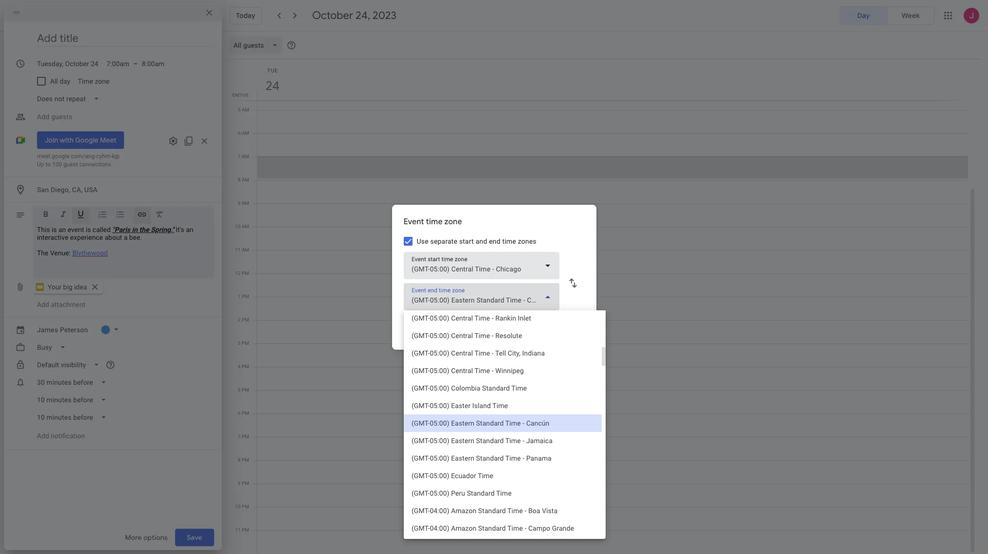 Task type: locate. For each thing, give the bounding box(es) containing it.
1 9 from the top
[[238, 201, 241, 206]]

6 up 7 pm
[[238, 411, 241, 416]]

am up 8 am
[[242, 154, 249, 159]]

am up 9 am
[[242, 177, 249, 183]]

10
[[235, 224, 241, 229], [235, 504, 241, 510]]

pm down 10 pm
[[242, 528, 249, 533]]

add inside add attachment button
[[37, 301, 49, 309]]

an right it's on the left top
[[186, 226, 194, 234]]

6 up '7 am'
[[238, 130, 241, 136]]

1 horizontal spatial use
[[448, 333, 460, 342]]

2 8 from the top
[[238, 458, 241, 463]]

0 vertical spatial 9
[[238, 201, 241, 206]]

2 11 from the top
[[235, 528, 241, 533]]

am down 9 am
[[242, 224, 249, 229]]

1 vertical spatial zone
[[445, 217, 462, 227]]

11 am
[[235, 247, 249, 253]]

0 horizontal spatial is
[[52, 226, 57, 234]]

connections
[[79, 161, 111, 168]]

am down 8 am
[[242, 201, 249, 206]]

2 5 from the top
[[238, 388, 241, 393]]

8
[[238, 177, 241, 183], [238, 458, 241, 463]]

5 for 5 am
[[238, 107, 241, 112]]

0 horizontal spatial an
[[59, 226, 66, 234]]

5 down 4
[[238, 388, 241, 393]]

5 down gmt-05
[[238, 107, 241, 112]]

pm for 11 pm
[[242, 528, 249, 533]]

11 up 12
[[235, 247, 241, 253]]

am up '7 am'
[[242, 130, 249, 136]]

remove formatting image
[[155, 210, 165, 221]]

1 vertical spatial 7
[[238, 434, 241, 440]]

9 am
[[238, 201, 249, 206]]

12 pm from the top
[[242, 528, 249, 533]]

9 up 10 am
[[238, 201, 241, 206]]

pm for 7 pm
[[242, 434, 249, 440]]

pm right 4
[[242, 364, 249, 370]]

6 am from the top
[[242, 224, 249, 229]]

(gmt minus 05:00)peru standard time option
[[404, 485, 602, 502]]

0 vertical spatial 8
[[238, 177, 241, 183]]

gmt-05
[[232, 93, 249, 98]]

9 for 9 am
[[238, 201, 241, 206]]

venue:
[[50, 249, 71, 257]]

guest
[[63, 161, 78, 168]]

pm
[[242, 271, 249, 276], [242, 294, 249, 299], [242, 317, 249, 323], [242, 341, 249, 346], [242, 364, 249, 370], [242, 388, 249, 393], [242, 411, 249, 416], [242, 434, 249, 440], [242, 458, 249, 463], [242, 481, 249, 486], [242, 504, 249, 510], [242, 528, 249, 533]]

grid
[[226, 59, 977, 555]]

column header
[[257, 59, 969, 100]]

1 pm from the top
[[242, 271, 249, 276]]

2 vertical spatial zone
[[503, 333, 519, 342]]

zones
[[518, 237, 537, 245]]

0 vertical spatial 11
[[235, 247, 241, 253]]

6 pm from the top
[[242, 388, 249, 393]]

2 6 from the top
[[238, 411, 241, 416]]

a
[[124, 234, 128, 241]]

underline image
[[76, 210, 86, 221]]

0 vertical spatial add
[[37, 301, 49, 309]]

add for add attachment
[[37, 301, 49, 309]]

7 for 7 pm
[[238, 434, 241, 440]]

1 vertical spatial 11
[[235, 528, 241, 533]]

5 pm from the top
[[242, 364, 249, 370]]

join
[[45, 136, 58, 145]]

pm right 2
[[242, 317, 249, 323]]

"paris
[[112, 226, 130, 234]]

pm up 6 pm
[[242, 388, 249, 393]]

2 am from the top
[[242, 130, 249, 136]]

1 vertical spatial 8
[[238, 458, 241, 463]]

event
[[404, 217, 424, 227]]

1 5 from the top
[[238, 107, 241, 112]]

blythewood
[[72, 249, 108, 257]]

add inside the add notification button
[[37, 432, 49, 440]]

an
[[59, 226, 66, 234], [186, 226, 194, 234]]

7 up 8 am
[[238, 154, 241, 159]]

2 an from the left
[[186, 226, 194, 234]]

insert link image
[[137, 210, 147, 221]]

2 10 from the top
[[235, 504, 241, 510]]

2 9 from the top
[[238, 481, 241, 486]]

1 pm
[[238, 294, 249, 299]]

7 down 6 pm
[[238, 434, 241, 440]]

is right event
[[86, 226, 91, 234]]

your
[[48, 283, 62, 291]]

time up (gmt minus 05:00)central time - tell city, indiana option
[[487, 333, 502, 342]]

time
[[78, 77, 93, 85]]

1 7 from the top
[[238, 154, 241, 159]]

2023
[[373, 9, 397, 22]]

am for 6 am
[[242, 130, 249, 136]]

8 up 9 am
[[238, 177, 241, 183]]

3
[[238, 341, 241, 346]]

–
[[133, 60, 138, 68]]

pm right 1
[[242, 294, 249, 299]]

add left notification
[[37, 432, 49, 440]]

day
[[858, 11, 871, 20]]

1 horizontal spatial is
[[86, 226, 91, 234]]

pm down 8 pm
[[242, 481, 249, 486]]

am
[[242, 107, 249, 112], [242, 130, 249, 136], [242, 154, 249, 159], [242, 177, 249, 183], [242, 201, 249, 206], [242, 224, 249, 229], [242, 247, 249, 253]]

8 pm from the top
[[242, 434, 249, 440]]

7 am from the top
[[242, 247, 249, 253]]

1 11 from the top
[[235, 247, 241, 253]]

time right event at the left of the page
[[426, 217, 443, 227]]

1
[[238, 294, 241, 299]]

use current time zone button
[[444, 325, 523, 349]]

italic image
[[58, 210, 68, 221]]

james peterson
[[37, 326, 88, 334]]

100
[[52, 161, 62, 168]]

2 pm from the top
[[242, 294, 249, 299]]

5
[[238, 107, 241, 112], [238, 388, 241, 393]]

0 vertical spatial 10
[[235, 224, 241, 229]]

0 vertical spatial 6
[[238, 130, 241, 136]]

gmt-
[[232, 93, 243, 98]]

the venue: blythewood
[[37, 249, 108, 257]]

use left current
[[448, 333, 460, 342]]

meet.google.com/ang-cyhm-kjp up to 100 guest connections
[[37, 153, 120, 168]]

(gmt minus 05:00)eastern standard time - jamaica option
[[404, 432, 602, 450]]

10 pm
[[235, 504, 249, 510]]

start
[[460, 237, 474, 245]]

7
[[238, 154, 241, 159], [238, 434, 241, 440]]

2 vertical spatial time
[[487, 333, 502, 342]]

with
[[60, 136, 74, 145]]

1 vertical spatial 9
[[238, 481, 241, 486]]

pm down 9 pm
[[242, 504, 249, 510]]

time
[[426, 217, 443, 227], [503, 237, 517, 245], [487, 333, 502, 342]]

1 horizontal spatial an
[[186, 226, 194, 234]]

0 vertical spatial 7
[[238, 154, 241, 159]]

cyhm-
[[96, 153, 112, 160]]

numbered list image
[[98, 210, 108, 221]]

it's
[[176, 226, 184, 234]]

am up 12 pm
[[242, 247, 249, 253]]

2 7 from the top
[[238, 434, 241, 440]]

11 pm from the top
[[242, 504, 249, 510]]

0 horizontal spatial zone
[[95, 77, 110, 85]]

11 for 11 pm
[[235, 528, 241, 533]]

11 down 10 pm
[[235, 528, 241, 533]]

end
[[489, 237, 501, 245]]

notification
[[51, 432, 85, 440]]

1 horizontal spatial zone
[[445, 217, 462, 227]]

1 am from the top
[[242, 107, 249, 112]]

0 vertical spatial zone
[[95, 77, 110, 85]]

(gmt minus 04:00)amazon standard time - cuiaba option
[[404, 537, 602, 555]]

0 vertical spatial time
[[426, 217, 443, 227]]

4 pm from the top
[[242, 341, 249, 346]]

pm down 6 pm
[[242, 434, 249, 440]]

1 vertical spatial add
[[37, 432, 49, 440]]

pm for 4 pm
[[242, 364, 249, 370]]

1 vertical spatial 6
[[238, 411, 241, 416]]

9 pm from the top
[[242, 458, 249, 463]]

10 pm from the top
[[242, 481, 249, 486]]

zone up separate
[[445, 217, 462, 227]]

3 am from the top
[[242, 154, 249, 159]]

experience
[[70, 234, 103, 241]]

8 up 9 pm
[[238, 458, 241, 463]]

pm for 5 pm
[[242, 388, 249, 393]]

pm up 9 pm
[[242, 458, 249, 463]]

9
[[238, 201, 241, 206], [238, 481, 241, 486]]

add attachment
[[37, 301, 86, 309]]

11 for 11 am
[[235, 247, 241, 253]]

zone up (gmt minus 05:00)central time - tell city, indiana option
[[503, 333, 519, 342]]

option group containing day
[[840, 6, 935, 25]]

10 up 11 am
[[235, 224, 241, 229]]

an left event
[[59, 226, 66, 234]]

5 am from the top
[[242, 201, 249, 206]]

(gmt minus 05:00)eastern standard time - cancún option
[[404, 415, 602, 432]]

an inside it's an interactive experience about a bee.
[[186, 226, 194, 234]]

to
[[46, 161, 51, 168]]

time inside button
[[487, 333, 502, 342]]

2 horizontal spatial time
[[503, 237, 517, 245]]

3 pm
[[238, 341, 249, 346]]

0 vertical spatial 5
[[238, 107, 241, 112]]

4 am from the top
[[242, 177, 249, 183]]

is right this
[[52, 226, 57, 234]]

spring."
[[151, 226, 174, 234]]

12 pm
[[235, 271, 249, 276]]

am for 7 am
[[242, 154, 249, 159]]

Add title text field
[[37, 31, 214, 46]]

1 6 from the top
[[238, 130, 241, 136]]

pm up 7 pm
[[242, 411, 249, 416]]

add down your in the bottom of the page
[[37, 301, 49, 309]]

7 am
[[238, 154, 249, 159]]

pm right 12
[[242, 271, 249, 276]]

add
[[37, 301, 49, 309], [37, 432, 49, 440]]

6 for 6 pm
[[238, 411, 241, 416]]

1 is from the left
[[52, 226, 57, 234]]

bold image
[[41, 210, 51, 221]]

0 vertical spatial use
[[417, 237, 429, 245]]

zone right 'time'
[[95, 77, 110, 85]]

1 vertical spatial 10
[[235, 504, 241, 510]]

10 up 11 pm
[[235, 504, 241, 510]]

7am to 8am, no title, james peterson, accepted, no location, october 24, 2023 slider
[[258, 156, 969, 179]]

use inside button
[[448, 333, 460, 342]]

am for 8 am
[[242, 177, 249, 183]]

1 8 from the top
[[238, 177, 241, 183]]

am down 05
[[242, 107, 249, 112]]

to element
[[133, 60, 138, 68]]

use for use current time zone
[[448, 333, 460, 342]]

time right end
[[503, 237, 517, 245]]

option group
[[840, 6, 935, 25]]

attachment
[[51, 301, 86, 309]]

called
[[93, 226, 111, 234]]

1 vertical spatial use
[[448, 333, 460, 342]]

(gmt minus 05:00)easter island time option
[[404, 397, 602, 415]]

None field
[[404, 252, 560, 279], [404, 283, 560, 310], [404, 252, 560, 279], [404, 283, 560, 310]]

2 add from the top
[[37, 432, 49, 440]]

pm right '3'
[[242, 341, 249, 346]]

use current time zone
[[448, 333, 519, 342]]

8 am
[[238, 177, 249, 183]]

is
[[52, 226, 57, 234], [86, 226, 91, 234]]

use left separate
[[417, 237, 429, 245]]

use
[[417, 237, 429, 245], [448, 333, 460, 342]]

1 vertical spatial 5
[[238, 388, 241, 393]]

1 horizontal spatial time
[[487, 333, 502, 342]]

11
[[235, 247, 241, 253], [235, 528, 241, 533]]

7 pm from the top
[[242, 411, 249, 416]]

1 10 from the top
[[235, 224, 241, 229]]

1 add from the top
[[37, 301, 49, 309]]

3 pm from the top
[[242, 317, 249, 323]]

0 horizontal spatial use
[[417, 237, 429, 245]]

james
[[37, 326, 58, 334]]

9 up 10 pm
[[238, 481, 241, 486]]

6
[[238, 130, 241, 136], [238, 411, 241, 416]]



Task type: vqa. For each thing, say whether or not it's contained in the screenshot.
tenth PM
yes



Task type: describe. For each thing, give the bounding box(es) containing it.
separate
[[431, 237, 458, 245]]

pm for 3 pm
[[242, 341, 249, 346]]

9 for 9 pm
[[238, 481, 241, 486]]

your big idea link
[[33, 280, 103, 294]]

join with google meet
[[45, 136, 116, 145]]

and
[[476, 237, 488, 245]]

google
[[75, 136, 99, 145]]

2
[[238, 317, 241, 323]]

(gmt minus 05:00)central time - winnipeg option
[[404, 362, 602, 380]]

week
[[902, 11, 921, 20]]

grid containing gmt-05
[[226, 59, 977, 555]]

idea
[[74, 283, 87, 291]]

am for 9 am
[[242, 201, 249, 206]]

time zone
[[78, 77, 110, 85]]

blythewood link
[[72, 249, 108, 257]]

6 pm
[[238, 411, 249, 416]]

the
[[139, 226, 149, 234]]

12
[[235, 271, 241, 276]]

all day
[[50, 77, 70, 85]]

2 pm
[[238, 317, 249, 323]]

2 is from the left
[[86, 226, 91, 234]]

event time zone
[[404, 217, 462, 227]]

2 horizontal spatial zone
[[503, 333, 519, 342]]

bee.
[[129, 234, 142, 241]]

6 am
[[238, 130, 249, 136]]

(gmt minus 05:00)eastern standard time - panama option
[[404, 450, 602, 467]]

about
[[105, 234, 122, 241]]

meet.google.com/ang-
[[37, 153, 96, 160]]

(gmt minus 05:00)colombia standard time option
[[404, 380, 602, 397]]

8 pm
[[238, 458, 249, 463]]

swap time zones image
[[567, 277, 579, 289]]

pm for 2 pm
[[242, 317, 249, 323]]

4
[[238, 364, 241, 370]]

pm for 1 pm
[[242, 294, 249, 299]]

event time zone dialog
[[392, 205, 606, 555]]

(gmt minus 05:00)central time - tell city, indiana option
[[404, 344, 602, 362]]

this is an event is called "paris in the spring."
[[37, 226, 174, 234]]

24,
[[356, 9, 371, 22]]

join with google meet link
[[37, 131, 124, 149]]

big
[[63, 283, 73, 291]]

11 pm
[[235, 528, 249, 533]]

Description text field
[[37, 226, 210, 275]]

(gmt minus 04:00)amazon standard time - campo grande option
[[404, 520, 602, 537]]

(gmt minus 04:00)amazon standard time - boa vista option
[[404, 502, 602, 520]]

(gmt minus 05:00)ecuador time option
[[404, 467, 602, 485]]

am for 11 am
[[242, 247, 249, 253]]

1 vertical spatial time
[[503, 237, 517, 245]]

5 am
[[238, 107, 249, 112]]

notifications element
[[33, 374, 214, 427]]

current
[[461, 333, 485, 342]]

10 for 10 am
[[235, 224, 241, 229]]

5 for 5 pm
[[238, 388, 241, 393]]

use for use separate start and end time zones
[[417, 237, 429, 245]]

Week radio
[[888, 6, 935, 25]]

7 pm
[[238, 434, 249, 440]]

interactive
[[37, 234, 68, 241]]

pm for 10 pm
[[242, 504, 249, 510]]

10 am
[[235, 224, 249, 229]]

10 for 10 pm
[[235, 504, 241, 510]]

0 horizontal spatial time
[[426, 217, 443, 227]]

time zone button
[[74, 73, 114, 90]]

(gmt minus 05:00)central time - resolute option
[[404, 327, 602, 344]]

8 for 8 am
[[238, 177, 241, 183]]

your big idea
[[48, 283, 87, 291]]

am for 5 am
[[242, 107, 249, 112]]

pm for 12 pm
[[242, 271, 249, 276]]

5 pm
[[238, 388, 249, 393]]

pm for 9 pm
[[242, 481, 249, 486]]

Day radio
[[840, 6, 888, 25]]

all
[[50, 77, 58, 85]]

formatting options toolbar
[[33, 206, 214, 227]]

bulleted list image
[[115, 210, 125, 221]]

use separate start and end time zones
[[417, 237, 537, 245]]

am for 10 am
[[242, 224, 249, 229]]

today
[[236, 11, 255, 20]]

1 an from the left
[[59, 226, 66, 234]]

up
[[37, 161, 44, 168]]

7 for 7 am
[[238, 154, 241, 159]]

4 pm
[[238, 364, 249, 370]]

this
[[37, 226, 50, 234]]

kjp
[[112, 153, 120, 160]]

meet
[[100, 136, 116, 145]]

day
[[60, 77, 70, 85]]

event
[[68, 226, 84, 234]]

8 for 8 pm
[[238, 458, 241, 463]]

(gmt minus 05:00)central time - rankin inlet option
[[404, 309, 602, 327]]

peterson
[[60, 326, 88, 334]]

pm for 6 pm
[[242, 411, 249, 416]]

it's an interactive experience about a bee.
[[37, 226, 194, 241]]

add notification
[[37, 432, 85, 440]]

add for add notification
[[37, 432, 49, 440]]

in
[[132, 226, 138, 234]]

add attachment button
[[33, 296, 89, 314]]

the
[[37, 249, 48, 257]]

6 for 6 am
[[238, 130, 241, 136]]

october
[[312, 9, 353, 22]]

october 24, 2023
[[312, 9, 397, 22]]

pm for 8 pm
[[242, 458, 249, 463]]

9 pm
[[238, 481, 249, 486]]

05
[[243, 93, 249, 98]]

add notification button
[[33, 427, 89, 445]]



